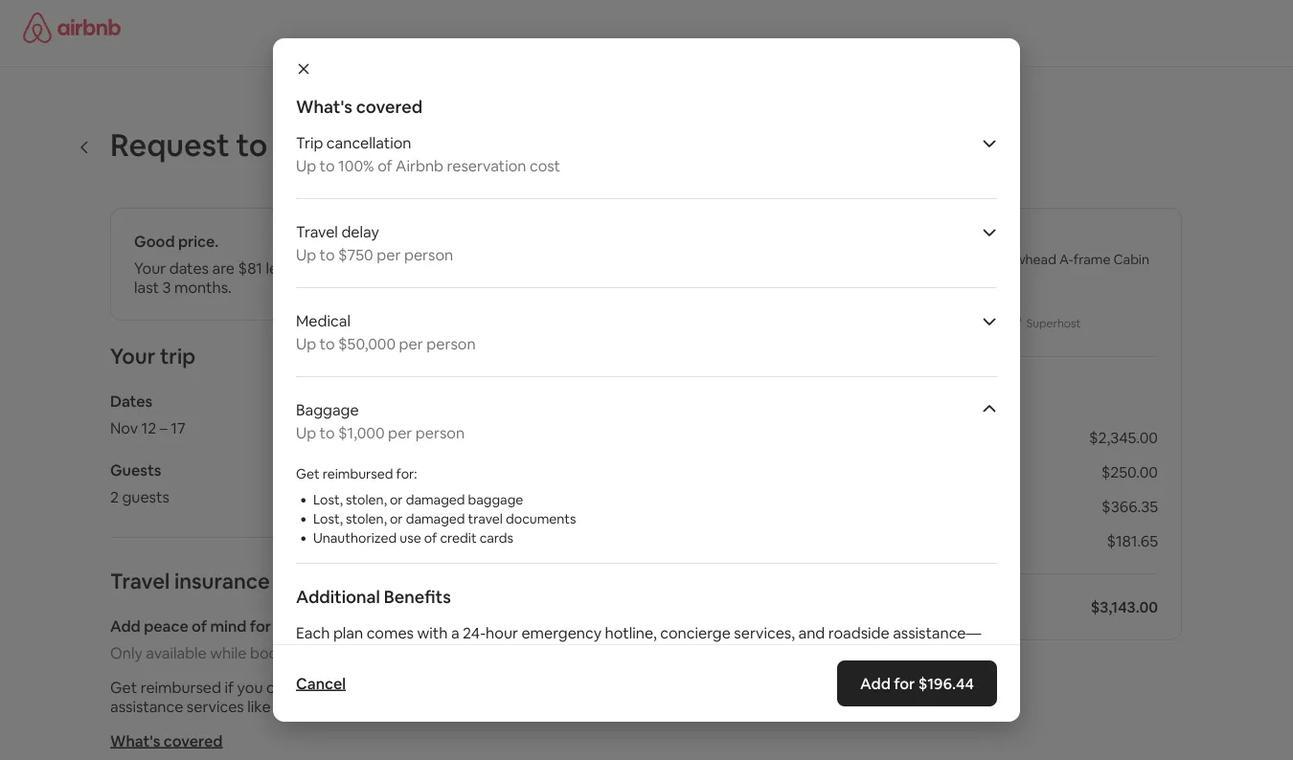 Task type: vqa. For each thing, say whether or not it's contained in the screenshot.
)
yes



Task type: locate. For each thing, give the bounding box(es) containing it.
per inside baggage up to $1,000 per person
[[388, 423, 412, 443]]

of right use
[[424, 530, 437, 547]]

0 vertical spatial per
[[377, 245, 401, 264]]

to left $750
[[320, 245, 335, 264]]

covers
[[326, 642, 373, 662]]

0 horizontal spatial add
[[110, 616, 141, 636]]

to
[[236, 125, 268, 165], [320, 156, 335, 175], [320, 245, 335, 264], [320, 334, 335, 353], [320, 423, 335, 443], [398, 642, 413, 662], [346, 678, 361, 697]]

damaged down for:
[[406, 491, 465, 509]]

emergency inside each plan comes with a 24-hour emergency hotline, concierge services, and roadside assistance— and covers up to 9 people staying with you.
[[521, 623, 602, 643]]

emergency up more.
[[521, 623, 602, 643]]

up right the less
[[296, 245, 316, 264]]

$3,143.00
[[1091, 597, 1158, 617]]

0 horizontal spatial of
[[192, 616, 207, 636]]

75 reviews )
[[933, 316, 992, 331]]

you.
[[569, 642, 598, 662]]

or up use
[[390, 511, 403, 528]]

1 horizontal spatial $196.44
[[918, 674, 974, 693]]

0 horizontal spatial the
[[331, 258, 355, 278]]

1 vertical spatial damaged
[[406, 511, 465, 528]]

0 horizontal spatial emergency
[[274, 697, 354, 716]]

person for medical up to $50,000 per person
[[426, 334, 476, 353]]

the left avg.
[[331, 258, 355, 278]]

2 horizontal spatial of
[[424, 530, 437, 547]]

and inside get reimbursed if you cancel due to illness, flight delays, and more. plus, get assistance services like emergency help.
[[505, 678, 532, 697]]

24-
[[463, 623, 486, 643]]

trip
[[296, 133, 323, 152]]

2 stolen, from the top
[[346, 511, 387, 528]]

you
[[237, 678, 263, 697]]

up down the trip
[[296, 156, 316, 175]]

1 horizontal spatial add
[[860, 674, 891, 693]]

1 horizontal spatial what's covered
[[296, 96, 423, 118]]

travel inside travel delay up to $750 per person
[[296, 222, 338, 241]]

0 vertical spatial person
[[404, 245, 453, 264]]

up inside travel delay up to $750 per person
[[296, 245, 316, 264]]

like
[[247, 697, 271, 716]]

or down for:
[[390, 491, 403, 509]]

of inside trip cancellation up to 100% of airbnb reservation cost
[[378, 156, 392, 175]]

book
[[274, 125, 349, 165]]

travel up than
[[296, 222, 338, 241]]

dates nov 12 – 17
[[110, 391, 185, 438]]

3 up from the top
[[296, 334, 316, 353]]

$250.00
[[1101, 462, 1158, 482]]

up inside trip cancellation up to 100% of airbnb reservation cost
[[296, 156, 316, 175]]

0 horizontal spatial what's covered
[[110, 731, 223, 751]]

1 vertical spatial reimbursed
[[140, 678, 221, 697]]

get
[[614, 678, 638, 697]]

1 horizontal spatial of
[[378, 156, 392, 175]]

concierge
[[660, 623, 731, 643]]

get down only
[[110, 678, 137, 697]]

per right $50,000
[[399, 334, 423, 353]]

emergency down cancel
[[274, 697, 354, 716]]

0 vertical spatial reimbursed
[[323, 466, 393, 483]]

what's covered
[[296, 96, 423, 118], [110, 731, 223, 751]]

1 vertical spatial get
[[110, 678, 137, 697]]

benefits
[[384, 586, 451, 609]]

2 damaged from the top
[[406, 511, 465, 528]]

2 vertical spatial per
[[388, 423, 412, 443]]

travel
[[468, 511, 503, 528]]

to down medical
[[320, 334, 335, 353]]

reimbursed down available
[[140, 678, 221, 697]]

0 horizontal spatial get
[[110, 678, 137, 697]]

$196.44 up booking.
[[274, 616, 330, 636]]

to inside trip cancellation up to 100% of airbnb reservation cost
[[320, 156, 335, 175]]

the right over
[[508, 258, 532, 278]]

$50,000
[[338, 334, 396, 353]]

with left you.
[[535, 642, 566, 662]]

$196.44 inside button
[[918, 674, 974, 693]]

person right avg.
[[404, 245, 453, 264]]

person inside medical up to $50,000 per person
[[426, 334, 476, 353]]

1 vertical spatial travel
[[110, 568, 170, 595]]

1 vertical spatial what's covered
[[110, 731, 223, 751]]

1 horizontal spatial get
[[296, 466, 320, 483]]

0 vertical spatial $196.44
[[274, 616, 330, 636]]

reimbursed for for:
[[323, 466, 393, 483]]

to inside get reimbursed if you cancel due to illness, flight delays, and more. plus, get assistance services like emergency help.
[[346, 678, 361, 697]]

and right services,
[[798, 623, 825, 643]]

to down the trip
[[320, 156, 335, 175]]

add inside button
[[860, 674, 891, 693]]

0 vertical spatial lost,
[[313, 491, 343, 509]]

add down roadside
[[860, 674, 891, 693]]

person up for:
[[415, 423, 465, 443]]

and up cancel
[[296, 642, 323, 662]]

to left 9
[[398, 642, 413, 662]]

dates
[[110, 391, 153, 411]]

additional benefits
[[296, 586, 451, 609]]

)
[[988, 316, 992, 331]]

1 vertical spatial stolen,
[[346, 511, 387, 528]]

1 horizontal spatial for
[[894, 674, 915, 693]]

1 horizontal spatial reimbursed
[[323, 466, 393, 483]]

reimbursed inside get reimbursed for: lost, stolen, or damaged baggage lost, stolen, or damaged travel documents unauthorized use of credit cards
[[323, 466, 393, 483]]

nov
[[110, 418, 138, 438]]

2 or from the top
[[390, 511, 403, 528]]

reimbursed for if
[[140, 678, 221, 697]]

your down good
[[134, 258, 166, 278]]

a-
[[1059, 251, 1074, 268]]

booking.
[[250, 643, 311, 663]]

per
[[377, 245, 401, 264], [399, 334, 423, 353], [388, 423, 412, 443]]

up down baggage
[[296, 423, 316, 443]]

2 vertical spatial of
[[192, 616, 207, 636]]

people
[[428, 642, 478, 662]]

cards
[[480, 530, 513, 547]]

0 vertical spatial for
[[250, 616, 271, 636]]

reimbursed down $1,000
[[323, 466, 393, 483]]

get down baggage
[[296, 466, 320, 483]]

1 vertical spatial add
[[860, 674, 891, 693]]

avg.
[[358, 258, 387, 278]]

what's covered up cancellation
[[296, 96, 423, 118]]

1 vertical spatial of
[[424, 530, 437, 547]]

add up only
[[110, 616, 141, 636]]

lost,
[[313, 491, 343, 509], [313, 511, 343, 528]]

travel up peace at the left
[[110, 568, 170, 595]]

stolen,
[[346, 491, 387, 509], [346, 511, 387, 528]]

to right due
[[346, 678, 361, 697]]

what's covered down assistance
[[110, 731, 223, 751]]

up
[[296, 156, 316, 175], [296, 245, 316, 264], [296, 334, 316, 353], [296, 423, 316, 443]]

1 horizontal spatial travel
[[296, 222, 338, 241]]

get inside get reimbursed for: lost, stolen, or damaged baggage lost, stolen, or damaged travel documents unauthorized use of credit cards
[[296, 466, 320, 483]]

2 vertical spatial person
[[415, 423, 465, 443]]

1 vertical spatial or
[[390, 511, 403, 528]]

travel
[[296, 222, 338, 241], [110, 568, 170, 595]]

0 horizontal spatial with
[[417, 623, 448, 643]]

to inside medical up to $50,000 per person
[[320, 334, 335, 353]]

mind
[[210, 616, 247, 636]]

reviews
[[948, 316, 988, 331]]

0 vertical spatial or
[[390, 491, 403, 509]]

+
[[890, 268, 898, 285]]

0 vertical spatial your
[[134, 258, 166, 278]]

up down medical
[[296, 334, 316, 353]]

0 vertical spatial of
[[378, 156, 392, 175]]

for right mind
[[250, 616, 271, 636]]

9
[[416, 642, 425, 662]]

request
[[110, 125, 230, 165]]

per inside medical up to $50,000 per person
[[399, 334, 423, 353]]

1 horizontal spatial the
[[508, 258, 532, 278]]

1 lost, from the top
[[313, 491, 343, 509]]

travel delay up to $750 per person
[[296, 222, 453, 264]]

per inside travel delay up to $750 per person
[[377, 245, 401, 264]]

0 vertical spatial travel
[[296, 222, 338, 241]]

1 damaged from the top
[[406, 491, 465, 509]]

0 vertical spatial get
[[296, 466, 320, 483]]

of
[[378, 156, 392, 175], [424, 530, 437, 547], [192, 616, 207, 636]]

each plan comes with a 24-hour emergency hotline, concierge services, and roadside assistance— and covers up to 9 people staying with you.
[[296, 623, 981, 662]]

unauthorized
[[313, 530, 397, 547]]

with left a
[[417, 623, 448, 643]]

0 vertical spatial damaged
[[406, 491, 465, 509]]

hotline,
[[605, 623, 657, 643]]

0 vertical spatial what's covered
[[296, 96, 423, 118]]

get inside get reimbursed if you cancel due to illness, flight delays, and more. plus, get assistance services like emergency help.
[[110, 678, 137, 697]]

person down rate
[[426, 334, 476, 353]]

more.
[[535, 678, 576, 697]]

add inside add peace of mind for $196.44 only available while booking.
[[110, 616, 141, 636]]

1 vertical spatial person
[[426, 334, 476, 353]]

person
[[404, 245, 453, 264], [426, 334, 476, 353], [415, 423, 465, 443]]

1 vertical spatial per
[[399, 334, 423, 353]]

services
[[187, 697, 244, 716]]

emergency
[[521, 623, 602, 643], [274, 697, 354, 716]]

100%
[[338, 156, 374, 175]]

4 up from the top
[[296, 423, 316, 443]]

of inside get reimbursed for: lost, stolen, or damaged baggage lost, stolen, or damaged travel documents unauthorized use of credit cards
[[424, 530, 437, 547]]

0 horizontal spatial reimbursed
[[140, 678, 221, 697]]

1 vertical spatial lost,
[[313, 511, 343, 528]]

if
[[225, 678, 234, 697]]

cancel
[[296, 674, 346, 693]]

your left trip
[[110, 342, 155, 370]]

to down baggage
[[320, 423, 335, 443]]

add
[[110, 616, 141, 636], [860, 674, 891, 693]]

1 up from the top
[[296, 156, 316, 175]]

0 horizontal spatial for
[[250, 616, 271, 636]]

get
[[296, 466, 320, 483], [110, 678, 137, 697]]

0 vertical spatial emergency
[[521, 623, 602, 643]]

2 up from the top
[[296, 245, 316, 264]]

your inside good price. your dates are $81 less than the avg. nightly rate over the last 3 months.
[[134, 258, 166, 278]]

1 horizontal spatial emergency
[[521, 623, 602, 643]]

damaged
[[406, 491, 465, 509], [406, 511, 465, 528]]

$196.44 down assistance—
[[918, 674, 974, 693]]

per right $750
[[377, 245, 401, 264]]

for down assistance—
[[894, 674, 915, 693]]

3
[[162, 277, 171, 297]]

and left more.
[[505, 678, 532, 697]]

$81
[[238, 258, 262, 278]]

add for add peace of mind for $196.44 only available while booking.
[[110, 616, 141, 636]]

damaged up "credit"
[[406, 511, 465, 528]]

or
[[390, 491, 403, 509], [390, 511, 403, 528]]

0 horizontal spatial $196.44
[[274, 616, 330, 636]]

1 vertical spatial $196.44
[[918, 674, 974, 693]]

unique
[[890, 251, 934, 268]]

0 vertical spatial stolen,
[[346, 491, 387, 509]]

per right $1,000
[[388, 423, 412, 443]]

0 horizontal spatial travel
[[110, 568, 170, 595]]

illness,
[[364, 678, 410, 697]]

1 horizontal spatial and
[[505, 678, 532, 697]]

per for medical
[[399, 334, 423, 353]]

person inside baggage up to $1,000 per person
[[415, 423, 465, 443]]

1 vertical spatial for
[[894, 674, 915, 693]]

of left mind
[[192, 616, 207, 636]]

nightly
[[390, 258, 438, 278]]

1 vertical spatial emergency
[[274, 697, 354, 716]]

reimbursed inside get reimbursed if you cancel due to illness, flight delays, and more. plus, get assistance services like emergency help.
[[140, 678, 221, 697]]

0 vertical spatial add
[[110, 616, 141, 636]]

of down cancellation
[[378, 156, 392, 175]]

to inside travel delay up to $750 per person
[[320, 245, 335, 264]]



Task type: describe. For each thing, give the bounding box(es) containing it.
documents
[[506, 511, 576, 528]]

only
[[110, 643, 143, 663]]

to left the trip
[[236, 125, 268, 165]]

2 horizontal spatial and
[[798, 623, 825, 643]]

travel for travel delay up to $750 per person
[[296, 222, 338, 241]]

add peace of mind for $196.44 only available while booking.
[[110, 616, 330, 663]]

what's covered inside travel insurance coverage details dialog
[[296, 96, 423, 118]]

are
[[212, 258, 235, 278]]

baggage
[[468, 491, 523, 509]]

each
[[296, 623, 330, 643]]

cancellation
[[326, 133, 411, 152]]

up
[[376, 642, 394, 662]]

guests
[[122, 487, 169, 507]]

cancel
[[266, 678, 312, 697]]

person inside travel delay up to $750 per person
[[404, 245, 453, 264]]

of inside add peace of mind for $196.44 only available while booking.
[[192, 616, 207, 636]]

price
[[760, 379, 809, 406]]

$196.44 inside add peace of mind for $196.44 only available while booking.
[[274, 616, 330, 636]]

reservation
[[447, 156, 526, 175]]

peace
[[144, 616, 188, 636]]

1 the from the left
[[331, 258, 355, 278]]

arrowhead
[[988, 251, 1056, 268]]

1 stolen, from the top
[[346, 491, 387, 509]]

1 or from the top
[[390, 491, 403, 509]]

staying
[[481, 642, 532, 662]]

available
[[146, 643, 207, 663]]

add for add for $196.44
[[860, 674, 891, 693]]

credit
[[440, 530, 477, 547]]

dates
[[169, 258, 209, 278]]

additional
[[296, 586, 380, 609]]

1 vertical spatial your
[[110, 342, 155, 370]]

2 lost, from the top
[[313, 511, 343, 528]]

get for get reimbursed for: lost, stolen, or damaged baggage lost, stolen, or damaged travel documents unauthorized use of credit cards
[[296, 466, 320, 483]]

flight
[[413, 678, 450, 697]]

trip
[[160, 342, 195, 370]]

a
[[451, 623, 459, 643]]

hot
[[901, 268, 924, 285]]

medical
[[296, 311, 350, 330]]

plan
[[333, 623, 363, 643]]

for inside add peace of mind for $196.44 only available while booking.
[[250, 616, 271, 636]]

person for baggage up to $1,000 per person
[[415, 423, 465, 443]]

$2,345.00
[[1089, 428, 1158, 447]]

assistance
[[110, 697, 183, 716]]

baggage
[[296, 400, 359, 420]]

tub
[[927, 268, 950, 285]]

travel insurance
[[110, 568, 270, 595]]

for:
[[396, 466, 417, 483]]

comes
[[367, 623, 414, 643]]

use
[[400, 530, 421, 547]]

last
[[134, 277, 159, 297]]

cancel button
[[286, 665, 355, 703]]

trip cancellation up to 100% of airbnb reservation cost
[[296, 133, 560, 175]]

travel insurance coverage details dialog
[[273, 14, 1020, 761]]

roadside
[[828, 623, 890, 643]]

less
[[266, 258, 292, 278]]

details
[[814, 379, 880, 406]]

to inside baggage up to $1,000 per person
[[320, 423, 335, 443]]

2 the from the left
[[508, 258, 532, 278]]

get for get reimbursed if you cancel due to illness, flight delays, and more. plus, get assistance services like emergency help.
[[110, 678, 137, 697]]

help.
[[358, 697, 391, 716]]

airbnb
[[396, 156, 443, 175]]

guests 2 guests
[[110, 460, 169, 507]]

$181.65
[[1107, 531, 1158, 551]]

cost
[[530, 156, 560, 175]]

add for $196.44
[[860, 674, 974, 693]]

over
[[473, 258, 505, 278]]

up inside baggage up to $1,000 per person
[[296, 423, 316, 443]]

$750
[[338, 245, 373, 264]]

to inside each plan comes with a 24-hour emergency hotline, concierge services, and roadside assistance— and covers up to 9 people staying with you.
[[398, 642, 413, 662]]

services,
[[734, 623, 795, 643]]

get reimbursed for: lost, stolen, or damaged baggage lost, stolen, or damaged travel documents unauthorized use of credit cards
[[296, 466, 576, 547]]

modern
[[937, 251, 985, 268]]

delay
[[341, 222, 379, 241]]

good
[[134, 231, 175, 251]]

1 horizontal spatial with
[[535, 642, 566, 662]]

up inside medical up to $50,000 per person
[[296, 334, 316, 353]]

plus,
[[579, 678, 611, 697]]

what's covered button
[[110, 731, 223, 751]]

your trip
[[110, 342, 195, 370]]

months.
[[174, 277, 232, 297]]

0 horizontal spatial and
[[296, 642, 323, 662]]

travel for travel insurance
[[110, 568, 170, 595]]

for inside button
[[894, 674, 915, 693]]

75
[[933, 316, 946, 331]]

rate
[[441, 258, 470, 278]]

–
[[160, 418, 167, 438]]

get reimbursed if you cancel due to illness, flight delays, and more. plus, get assistance services like emergency help.
[[110, 678, 638, 716]]

2
[[110, 487, 119, 507]]

guests
[[110, 460, 161, 480]]

baggage up to $1,000 per person
[[296, 400, 465, 443]]

than
[[295, 258, 328, 278]]

per for baggage
[[388, 423, 412, 443]]

emergency inside get reimbursed if you cancel due to illness, flight delays, and more. plus, get assistance services like emergency help.
[[274, 697, 354, 716]]

12
[[141, 418, 156, 438]]

$366.35
[[1102, 497, 1158, 516]]

superhost
[[1027, 316, 1081, 331]]

due
[[315, 678, 342, 697]]

medical up to $50,000 per person
[[296, 311, 476, 353]]

price details
[[760, 379, 880, 406]]

back image
[[78, 140, 93, 155]]

request to book
[[110, 125, 349, 165]]

insurance
[[174, 568, 270, 595]]



